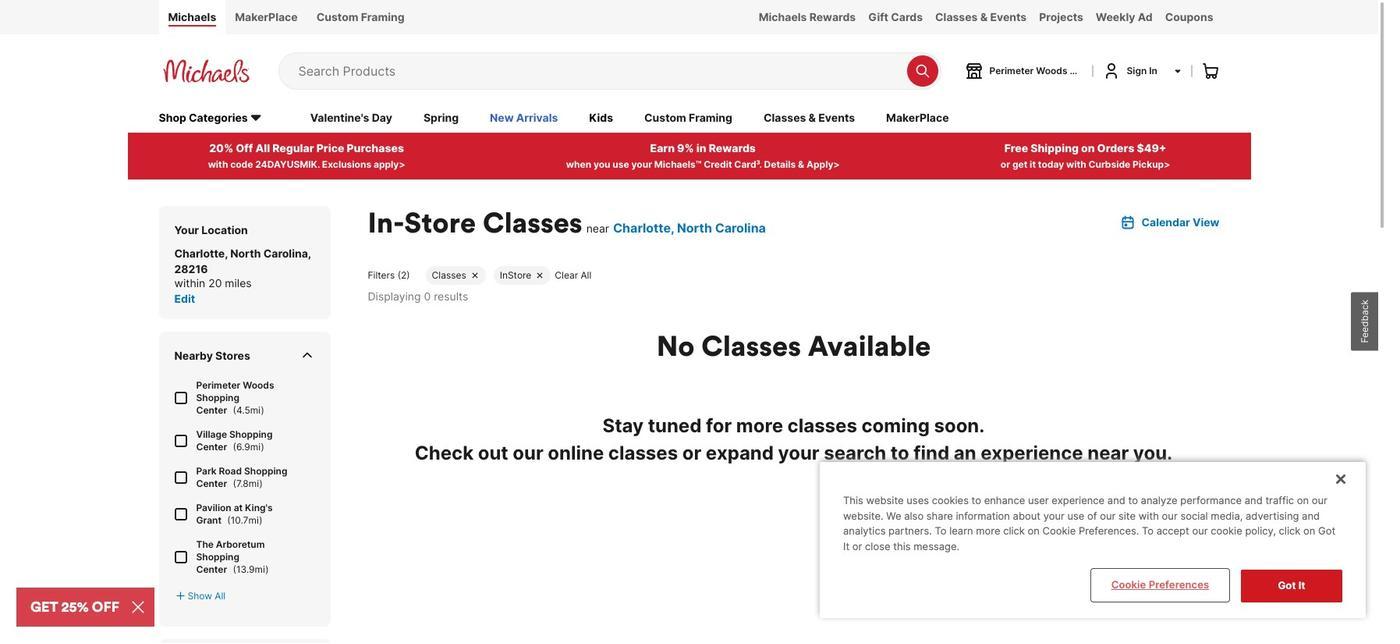 Task type: locate. For each thing, give the bounding box(es) containing it.
our up accept
[[1163, 510, 1178, 522]]

1 vertical spatial all
[[581, 269, 592, 281]]

accept
[[1157, 525, 1190, 537]]

coupons
[[1166, 10, 1214, 23]]

tabler image left show
[[174, 590, 186, 602]]

2 vertical spatial all
[[215, 590, 226, 602]]

got up got it button
[[1319, 525, 1336, 537]]

0 horizontal spatial custom
[[317, 10, 359, 23]]

0 horizontal spatial got
[[1279, 579, 1297, 592]]

shopping left sign
[[1070, 65, 1114, 76]]

michaels for michaels
[[168, 10, 216, 23]]

your left search
[[779, 442, 820, 464]]

0 horizontal spatial your
[[632, 158, 653, 170]]

use inside earn 9% in rewards when you use your michaels™ credit card³. details & apply>
[[613, 158, 630, 170]]

to up site
[[1129, 494, 1139, 507]]

custom framing
[[317, 10, 405, 23], [645, 111, 733, 124]]

2 horizontal spatial all
[[581, 269, 592, 281]]

experience up the of at the right of the page
[[1052, 494, 1105, 507]]

with down "20%"
[[208, 158, 228, 170]]

( 7.8 mi)
[[230, 477, 263, 489]]

weekly ad link
[[1090, 0, 1160, 34]]

, inside , 28216
[[308, 246, 311, 260]]

( for 13.9
[[233, 563, 236, 575]]

1 vertical spatial cookie
[[1112, 579, 1147, 591]]

1 vertical spatial woods
[[243, 379, 274, 391]]

0 vertical spatial it
[[844, 540, 850, 552]]

1 click from the left
[[1004, 525, 1025, 537]]

or
[[1001, 158, 1011, 170], [683, 442, 702, 464], [853, 540, 863, 552]]

park road shopping center
[[196, 465, 288, 489]]

preferences.
[[1079, 525, 1140, 537]]

rewards left gift
[[810, 10, 856, 23]]

1 horizontal spatial perimeter
[[990, 65, 1034, 76]]

1 vertical spatial near
[[1088, 442, 1130, 464]]

& up the apply>
[[809, 111, 816, 124]]

events left projects
[[991, 10, 1027, 23]]

tuned
[[648, 414, 702, 437]]

our right out
[[513, 442, 544, 464]]

displaying 0 results
[[368, 289, 469, 303]]

more up expand
[[737, 414, 784, 437]]

woods up the ( 4.5 mi)
[[243, 379, 274, 391]]

perimeter down projects link
[[990, 65, 1034, 76]]

mi) for ( 6.9 mi)
[[250, 441, 264, 452]]

shopping inside 'park road shopping center'
[[244, 465, 288, 477]]

( for 10.7
[[227, 514, 231, 526]]

0 horizontal spatial events
[[819, 111, 855, 124]]

cookie preferences
[[1112, 579, 1210, 591]]

or left get
[[1001, 158, 1011, 170]]

your location
[[174, 223, 248, 236]]

free
[[1005, 141, 1029, 154]]

center inside 'park road shopping center'
[[196, 477, 227, 489]]

perimeter woods shopping center down stores
[[196, 379, 274, 416]]

shopping up '( 7.8 mi)'
[[244, 465, 288, 477]]

makerplace right the michaels link
[[235, 10, 298, 23]]

or inside free shipping on orders $49+ or get it today with curbside pickup>
[[1001, 158, 1011, 170]]

( for 7.8
[[233, 477, 236, 489]]

0 horizontal spatial makerplace
[[235, 10, 298, 23]]

center down park
[[196, 477, 227, 489]]

0 vertical spatial custom framing link
[[307, 0, 414, 34]]

you
[[594, 158, 611, 170]]

0 horizontal spatial classes & events
[[764, 111, 855, 124]]

got inside this website uses cookies to enhance user experience and to analyze performance and traffic on our website. we also share information about your use of our site with our social media, advertising and analytics partners. to learn more click on cookie preferences. to accept our cookie policy, click on got it or close this message.
[[1319, 525, 1336, 537]]

pavilion at king's grant
[[196, 502, 273, 526]]

1 horizontal spatial tabler image
[[299, 347, 315, 363]]

or down the tuned
[[683, 442, 702, 464]]

to down coming
[[891, 442, 910, 464]]

you.
[[1134, 442, 1173, 464]]

0 horizontal spatial perimeter
[[196, 379, 241, 391]]

more
[[737, 414, 784, 437], [977, 525, 1001, 537]]

share
[[927, 510, 954, 522]]

custom framing for custom framing "link" to the bottom
[[645, 111, 733, 124]]

michaels for michaels rewards
[[759, 10, 807, 23]]

cookie
[[1043, 525, 1076, 537], [1112, 579, 1147, 591]]

or inside 'stay tuned for more classes coming soon. check out our online classes or expand your search to find an experience near you.'
[[683, 442, 702, 464]]

2 vertical spatial or
[[853, 540, 863, 552]]

( down pavilion
[[227, 514, 231, 526]]

center inside the arboretum shopping center
[[196, 563, 227, 575]]

classes
[[788, 414, 858, 437], [609, 442, 678, 464]]

classes up search
[[788, 414, 858, 437]]

1 vertical spatial classes & events
[[764, 111, 855, 124]]

and up site
[[1108, 494, 1126, 507]]

classes
[[936, 10, 978, 23], [764, 111, 807, 124], [483, 204, 583, 240], [432, 269, 467, 281], [702, 328, 801, 363]]

events for classes & events link to the bottom
[[819, 111, 855, 124]]

coming
[[862, 414, 930, 437]]

( up road
[[233, 441, 236, 452]]

spring
[[424, 111, 459, 124]]

1 horizontal spatial north
[[677, 220, 713, 235]]

1 horizontal spatial more
[[977, 525, 1001, 537]]

on right traffic
[[1298, 494, 1310, 507]]

arrivals
[[517, 111, 558, 124]]

24dayusmik.
[[255, 158, 320, 170]]

expand
[[706, 442, 774, 464]]

tabler image right stores
[[299, 347, 315, 363]]

shopping down the
[[196, 551, 240, 563]]

grant
[[196, 514, 222, 526]]

credit
[[704, 158, 733, 170]]

north
[[677, 220, 713, 235], [230, 246, 261, 260]]

1 michaels from the left
[[168, 10, 216, 23]]

north up miles
[[230, 246, 261, 260]]

1 horizontal spatial to
[[1143, 525, 1154, 537]]

classes & events link up the apply>
[[764, 110, 855, 127]]

0 horizontal spatial with
[[208, 158, 228, 170]]

tabler image
[[299, 347, 315, 363], [174, 590, 186, 602]]

on up curbside on the top right
[[1082, 141, 1095, 154]]

all right off
[[256, 141, 270, 154]]

0 vertical spatial perimeter
[[990, 65, 1034, 76]]

& right details
[[799, 158, 805, 170]]

1 horizontal spatial custom framing link
[[645, 110, 733, 127]]

( down road
[[233, 477, 236, 489]]

use left the of at the right of the page
[[1068, 510, 1085, 522]]

mi) for ( 4.5 mi)
[[250, 404, 264, 416]]

center inside button
[[1116, 65, 1147, 76]]

to up information
[[972, 494, 982, 507]]

0 horizontal spatial carolina
[[264, 246, 308, 260]]

center for ( 7.8 mi)
[[196, 477, 227, 489]]

your
[[632, 158, 653, 170], [779, 442, 820, 464], [1044, 510, 1065, 522]]

mi) for ( 7.8 mi)
[[249, 477, 263, 489]]

1 horizontal spatial carolina
[[715, 220, 766, 235]]

north right charlotte
[[677, 220, 713, 235]]

2 horizontal spatial and
[[1303, 510, 1321, 522]]

0 horizontal spatial classes
[[609, 442, 678, 464]]

got down advertising
[[1279, 579, 1297, 592]]

events for the topmost classes & events link
[[991, 10, 1027, 23]]

classes & events up the apply>
[[764, 111, 855, 124]]

click down advertising
[[1280, 525, 1301, 537]]

near left charlotte
[[587, 221, 610, 235]]

0 horizontal spatial click
[[1004, 525, 1025, 537]]

0 vertical spatial carolina
[[715, 220, 766, 235]]

cookie inside this website uses cookies to enhance user experience and to analyze performance and traffic on our website. we also share information about your use of our site with our social media, advertising and analytics partners. to learn more click on cookie preferences. to accept our cookie policy, click on got it or close this message.
[[1043, 525, 1076, 537]]

shopping up ( 6.9 mi)
[[229, 428, 273, 440]]

perimeter
[[990, 65, 1034, 76], [196, 379, 241, 391]]

it down advertising
[[1299, 579, 1306, 592]]

rewards up 'credit'
[[709, 141, 756, 154]]

with inside this website uses cookies to enhance user experience and to analyze performance and traffic on our website. we also share information about your use of our site with our social media, advertising and analytics partners. to learn more click on cookie preferences. to accept our cookie policy, click on got it or close this message.
[[1139, 510, 1160, 522]]

perimeter woods shopping center down projects link
[[990, 65, 1147, 76]]

0 vertical spatial woods
[[1037, 65, 1068, 76]]

1 vertical spatial it
[[1299, 579, 1306, 592]]

to inside 'stay tuned for more classes coming soon. check out our online classes or expand your search to find an experience near you.'
[[891, 442, 910, 464]]

valentine's day link
[[310, 110, 393, 127]]

results
[[434, 289, 469, 303]]

cookie left preferences
[[1112, 579, 1147, 591]]

at
[[234, 502, 243, 513]]

website
[[867, 494, 904, 507]]

1 vertical spatial or
[[683, 442, 702, 464]]

1 horizontal spatial classes & events
[[936, 10, 1027, 23]]

with
[[208, 158, 228, 170], [1067, 158, 1087, 170], [1139, 510, 1160, 522]]

our right traffic
[[1313, 494, 1328, 507]]

makerplace down search button "image" at the top
[[887, 111, 949, 124]]

center down village
[[196, 441, 227, 452]]

near
[[587, 221, 610, 235], [1088, 442, 1130, 464]]

center for ( 4.5 mi)
[[196, 404, 227, 416]]

2 click from the left
[[1280, 525, 1301, 537]]

1 vertical spatial perimeter
[[196, 379, 241, 391]]

use right you
[[613, 158, 630, 170]]

your down earn
[[632, 158, 653, 170]]

experience up user
[[981, 442, 1084, 464]]

1 vertical spatial rewards
[[709, 141, 756, 154]]

sign in button
[[1102, 62, 1183, 80]]

on inside free shipping on orders $49+ or get it today with curbside pickup>
[[1082, 141, 1095, 154]]

search button image
[[915, 63, 931, 79]]

1 horizontal spatial framing
[[689, 111, 733, 124]]

near inside 'stay tuned for more classes coming soon. check out our online classes or expand your search to find an experience near you.'
[[1088, 442, 1130, 464]]

0 vertical spatial all
[[256, 141, 270, 154]]

classes up results in the left top of the page
[[432, 269, 467, 281]]

on
[[1082, 141, 1095, 154], [1298, 494, 1310, 507], [1028, 525, 1040, 537], [1304, 525, 1316, 537]]

uses
[[907, 494, 930, 507]]

got it button
[[1242, 570, 1343, 603]]

2 horizontal spatial to
[[1129, 494, 1139, 507]]

shopping for ( 13.9 mi)
[[196, 551, 240, 563]]

to
[[891, 442, 910, 464], [972, 494, 982, 507], [1129, 494, 1139, 507]]

it inside button
[[1299, 579, 1306, 592]]

1 horizontal spatial use
[[1068, 510, 1085, 522]]

1 horizontal spatial got
[[1319, 525, 1336, 537]]

1 horizontal spatial michaels
[[759, 10, 807, 23]]

classes & events link right the cards at the right top
[[930, 0, 1034, 34]]

center up village
[[196, 404, 227, 416]]

miles
[[225, 276, 252, 289]]

we
[[887, 510, 902, 522]]

near left you.
[[1088, 442, 1130, 464]]

2 horizontal spatial or
[[1001, 158, 1011, 170]]

0 horizontal spatial perimeter woods shopping center
[[196, 379, 274, 416]]

perimeter inside button
[[990, 65, 1034, 76]]

1 vertical spatial north
[[230, 246, 261, 260]]

events
[[991, 10, 1027, 23], [819, 111, 855, 124]]

1 vertical spatial use
[[1068, 510, 1085, 522]]

0 horizontal spatial it
[[844, 540, 850, 552]]

new arrivals
[[490, 111, 558, 124]]

center
[[1116, 65, 1147, 76], [196, 404, 227, 416], [196, 441, 227, 452], [196, 477, 227, 489], [196, 563, 227, 575]]

0 vertical spatial rewards
[[810, 10, 856, 23]]

cookie down user
[[1043, 525, 1076, 537]]

in
[[1150, 65, 1158, 76]]

custom framing link
[[307, 0, 414, 34], [645, 110, 733, 127]]

it
[[1030, 158, 1037, 170]]

1 vertical spatial more
[[977, 525, 1001, 537]]

shopping up 4.5
[[196, 392, 240, 403]]

( down arboretum
[[233, 563, 236, 575]]

mi) up king's
[[249, 477, 263, 489]]

1 horizontal spatial &
[[809, 111, 816, 124]]

and right advertising
[[1303, 510, 1321, 522]]

mi)
[[250, 404, 264, 416], [250, 441, 264, 452], [249, 477, 263, 489], [249, 514, 263, 526], [255, 563, 269, 575]]

location
[[202, 223, 248, 236]]

1 horizontal spatial or
[[853, 540, 863, 552]]

2 horizontal spatial &
[[981, 10, 988, 23]]

of
[[1088, 510, 1098, 522]]

shopping inside the arboretum shopping center
[[196, 551, 240, 563]]

all
[[256, 141, 270, 154], [581, 269, 592, 281], [215, 590, 226, 602]]

experience
[[981, 442, 1084, 464], [1052, 494, 1105, 507]]

( up village shopping center
[[233, 404, 236, 416]]

more down information
[[977, 525, 1001, 537]]

michaels
[[168, 10, 216, 23], [759, 10, 807, 23]]

with down analyze
[[1139, 510, 1160, 522]]

&
[[981, 10, 988, 23], [809, 111, 816, 124], [799, 158, 805, 170]]

0 vertical spatial or
[[1001, 158, 1011, 170]]

0 horizontal spatial to
[[935, 525, 947, 537]]

use
[[613, 158, 630, 170], [1068, 510, 1085, 522]]

charlotte, north carolina
[[174, 246, 308, 260]]

custom framing inside "link"
[[317, 10, 405, 23]]

within
[[174, 276, 205, 289]]

it down analytics
[[844, 540, 850, 552]]

0 vertical spatial use
[[613, 158, 630, 170]]

0 horizontal spatial michaels
[[168, 10, 216, 23]]

all right show
[[215, 590, 226, 602]]

on right policy,
[[1304, 525, 1316, 537]]

1 vertical spatial ,
[[308, 246, 311, 260]]

1 vertical spatial tabler image
[[174, 590, 186, 602]]

2 vertical spatial your
[[1044, 510, 1065, 522]]

custom framing for the topmost custom framing "link"
[[317, 10, 405, 23]]

view
[[1193, 215, 1220, 228]]

kids link
[[590, 110, 613, 127]]

all inside 20% off all regular price purchases with code 24dayusmik. exclusions apply>
[[256, 141, 270, 154]]

mi) up 'park road shopping center'
[[250, 441, 264, 452]]

your down user
[[1044, 510, 1065, 522]]

0 horizontal spatial more
[[737, 414, 784, 437]]

to left accept
[[1143, 525, 1154, 537]]

shopping
[[1070, 65, 1114, 76], [196, 392, 240, 403], [229, 428, 273, 440], [244, 465, 288, 477], [196, 551, 240, 563]]

carolina
[[715, 220, 766, 235], [264, 246, 308, 260]]

our down the social
[[1193, 525, 1209, 537]]

0 vertical spatial classes & events
[[936, 10, 1027, 23]]

today
[[1039, 158, 1065, 170]]

or down analytics
[[853, 540, 863, 552]]

calendar view
[[1142, 215, 1220, 228]]

center left in
[[1116, 65, 1147, 76]]

1 horizontal spatial ,
[[671, 220, 675, 235]]

classes down stay
[[609, 442, 678, 464]]

classes & events right the cards at the right top
[[936, 10, 1027, 23]]

preferences
[[1149, 579, 1210, 591]]

0 horizontal spatial to
[[891, 442, 910, 464]]

get
[[1013, 158, 1028, 170]]

1 horizontal spatial it
[[1299, 579, 1306, 592]]

0 vertical spatial ,
[[671, 220, 675, 235]]

exclusions
[[322, 158, 372, 170]]

projects
[[1040, 10, 1084, 23]]

makerplace
[[235, 10, 298, 23], [887, 111, 949, 124]]

mi) up ( 6.9 mi)
[[250, 404, 264, 416]]

categories
[[189, 111, 248, 124]]

1 horizontal spatial woods
[[1037, 65, 1068, 76]]

1 horizontal spatial cookie
[[1112, 579, 1147, 591]]

framing
[[361, 10, 405, 23], [689, 111, 733, 124]]

classes right the cards at the right top
[[936, 10, 978, 23]]

your inside 'stay tuned for more classes coming soon. check out our online classes or expand your search to find an experience near you.'
[[779, 442, 820, 464]]

center down the
[[196, 563, 227, 575]]

click down about
[[1004, 525, 1025, 537]]

0 horizontal spatial or
[[683, 442, 702, 464]]

0 horizontal spatial near
[[587, 221, 610, 235]]

sign in
[[1127, 65, 1158, 76]]

1 vertical spatial got
[[1279, 579, 1297, 592]]

1 horizontal spatial to
[[972, 494, 982, 507]]

road
[[219, 465, 242, 477]]

woods down projects link
[[1037, 65, 1068, 76]]

1 horizontal spatial events
[[991, 10, 1027, 23]]

0 horizontal spatial classes & events link
[[764, 110, 855, 127]]

( 4.5 mi)
[[230, 404, 264, 416]]

events up the apply>
[[819, 111, 855, 124]]

perimeter down nearby stores
[[196, 379, 241, 391]]

1 horizontal spatial custom
[[645, 111, 687, 124]]

0 horizontal spatial woods
[[243, 379, 274, 391]]

1 vertical spatial carolina
[[264, 246, 308, 260]]

& right the cards at the right top
[[981, 10, 988, 23]]

0 vertical spatial classes & events link
[[930, 0, 1034, 34]]

earn
[[651, 141, 675, 154]]

apply>
[[374, 158, 406, 170]]

( for 6.9
[[233, 441, 236, 452]]

1 horizontal spatial all
[[256, 141, 270, 154]]

and up advertising
[[1245, 494, 1263, 507]]

shopping for ( 4.5 mi)
[[196, 392, 240, 403]]

2 michaels from the left
[[759, 10, 807, 23]]

2 horizontal spatial your
[[1044, 510, 1065, 522]]

also
[[905, 510, 924, 522]]

0 vertical spatial custom
[[317, 10, 359, 23]]

performance
[[1181, 494, 1243, 507]]

our
[[513, 442, 544, 464], [1313, 494, 1328, 507], [1101, 510, 1116, 522], [1163, 510, 1178, 522], [1193, 525, 1209, 537]]

mi) down king's
[[249, 514, 263, 526]]

with inside free shipping on orders $49+ or get it today with curbside pickup>
[[1067, 158, 1087, 170]]

to down 'share'
[[935, 525, 947, 537]]

0 vertical spatial perimeter woods shopping center
[[990, 65, 1147, 76]]

28216
[[174, 262, 208, 275]]

0 vertical spatial got
[[1319, 525, 1336, 537]]

0 horizontal spatial all
[[215, 590, 226, 602]]

0 horizontal spatial makerplace link
[[226, 0, 307, 34]]

all for show all
[[215, 590, 226, 602]]

with right today
[[1067, 158, 1087, 170]]

0 vertical spatial cookie
[[1043, 525, 1076, 537]]

0 vertical spatial near
[[587, 221, 610, 235]]

20
[[209, 276, 222, 289]]

all right clear
[[581, 269, 592, 281]]

mi) down arboretum
[[255, 563, 269, 575]]

experience inside this website uses cookies to enhance user experience and to analyze performance and traffic on our website. we also share information about your use of our site with our social media, advertising and analytics partners. to learn more click on cookie preferences. to accept our cookie policy, click on got it or close this message.
[[1052, 494, 1105, 507]]

framing for the topmost custom framing "link"
[[361, 10, 405, 23]]



Task type: vqa. For each thing, say whether or not it's contained in the screenshot.
product
no



Task type: describe. For each thing, give the bounding box(es) containing it.
projects link
[[1034, 0, 1090, 34]]

user
[[1029, 494, 1050, 507]]

0 horizontal spatial north
[[230, 246, 261, 260]]

park
[[196, 465, 217, 477]]

online
[[548, 442, 604, 464]]

more inside this website uses cookies to enhance user experience and to analyze performance and traffic on our website. we also share information about your use of our site with our social media, advertising and analytics partners. to learn more click on cookie preferences. to accept our cookie policy, click on got it or close this message.
[[977, 525, 1001, 537]]

valentine's day
[[310, 111, 393, 124]]

mi) for ( 10.7 mi)
[[249, 514, 263, 526]]

search
[[824, 442, 887, 464]]

shop
[[159, 111, 186, 124]]

price
[[317, 141, 345, 154]]

0 vertical spatial tabler image
[[299, 347, 315, 363]]

0 horizontal spatial and
[[1108, 494, 1126, 507]]

cookie inside button
[[1112, 579, 1147, 591]]

perimeter woods shopping center button
[[965, 62, 1147, 80]]

ad
[[1138, 10, 1153, 23]]

weekly ad
[[1096, 10, 1153, 23]]

your inside earn 9% in rewards when you use your michaels™ credit card³. details & apply>
[[632, 158, 653, 170]]

edit
[[174, 292, 195, 305]]

social
[[1181, 510, 1209, 522]]

classes & events for the topmost classes & events link
[[936, 10, 1027, 23]]

1 vertical spatial classes & events link
[[764, 110, 855, 127]]

, inside in-store classes near charlotte , north carolina
[[671, 220, 675, 235]]

instore
[[500, 269, 532, 281]]

classes & events for classes & events link to the bottom
[[764, 111, 855, 124]]

1 vertical spatial classes
[[609, 442, 678, 464]]

near inside in-store classes near charlotte , north carolina
[[587, 221, 610, 235]]

, 28216
[[174, 246, 311, 275]]

policy,
[[1246, 525, 1277, 537]]

no
[[657, 328, 695, 363]]

in-store classes near charlotte , north carolina
[[368, 204, 766, 240]]

1 to from the left
[[935, 525, 947, 537]]

got it
[[1279, 579, 1306, 592]]

classes up instore
[[483, 204, 583, 240]]

Search Input field
[[299, 53, 900, 89]]

& inside earn 9% in rewards when you use your michaels™ credit card³. details & apply>
[[799, 158, 805, 170]]

close
[[866, 540, 891, 552]]

for
[[706, 414, 732, 437]]

1 vertical spatial perimeter woods shopping center
[[196, 379, 274, 416]]

cookie preferences button
[[1093, 570, 1229, 601]]

1 horizontal spatial classes
[[788, 414, 858, 437]]

code
[[230, 158, 253, 170]]

shopping inside button
[[1070, 65, 1114, 76]]

center inside village shopping center
[[196, 441, 227, 452]]

all for clear all
[[581, 269, 592, 281]]

free shipping on orders $49+ or get it today with curbside pickup>
[[1001, 141, 1171, 170]]

framing for custom framing "link" to the bottom
[[689, 111, 733, 124]]

filters (2)
[[368, 269, 410, 281]]

soon.
[[935, 414, 985, 437]]

details
[[765, 158, 796, 170]]

shop categories link
[[159, 110, 279, 127]]

shop categories
[[159, 111, 248, 124]]

new arrivals link
[[490, 110, 558, 127]]

about
[[1014, 510, 1041, 522]]

find
[[914, 442, 950, 464]]

1 vertical spatial &
[[809, 111, 816, 124]]

20%
[[209, 141, 234, 154]]

partners.
[[889, 525, 933, 537]]

or inside this website uses cookies to enhance user experience and to analyze performance and traffic on our website. we also share information about your use of our site with our social media, advertising and analytics partners. to learn more click on cookie preferences. to accept our cookie policy, click on got it or close this message.
[[853, 540, 863, 552]]

( for 4.5
[[233, 404, 236, 416]]

stay
[[603, 414, 644, 437]]

displaying
[[368, 289, 421, 303]]

center for ( 13.9 mi)
[[196, 563, 227, 575]]

1 vertical spatial custom framing link
[[645, 110, 733, 127]]

michaels rewards link
[[753, 0, 863, 34]]

more inside 'stay tuned for more classes coming soon. check out our online classes or expand your search to find an experience near you.'
[[737, 414, 784, 437]]

rewards inside earn 9% in rewards when you use your michaels™ credit card³. details & apply>
[[709, 141, 756, 154]]

traffic
[[1266, 494, 1295, 507]]

out
[[478, 442, 509, 464]]

our up preferences.
[[1101, 510, 1116, 522]]

with inside 20% off all regular price purchases with code 24dayusmik. exclusions apply>
[[208, 158, 228, 170]]

clear
[[555, 269, 578, 281]]

on down about
[[1028, 525, 1040, 537]]

regular
[[273, 141, 314, 154]]

pickup>
[[1133, 158, 1171, 170]]

in-
[[368, 204, 404, 240]]

north inside in-store classes near charlotte , north carolina
[[677, 220, 713, 235]]

10.7
[[231, 514, 249, 526]]

0 horizontal spatial tabler image
[[174, 590, 186, 602]]

curbside
[[1089, 158, 1131, 170]]

cookies
[[932, 494, 969, 507]]

7.8
[[236, 477, 249, 489]]

6.9
[[236, 441, 250, 452]]

experience inside 'stay tuned for more classes coming soon. check out our online classes or expand your search to find an experience near you.'
[[981, 442, 1084, 464]]

day
[[372, 111, 393, 124]]

use inside this website uses cookies to enhance user experience and to analyze performance and traffic on our website. we also share information about your use of our site with our social media, advertising and analytics partners. to learn more click on cookie preferences. to accept our cookie policy, click on got it or close this message.
[[1068, 510, 1085, 522]]

rewards inside michaels rewards link
[[810, 10, 856, 23]]

our inside 'stay tuned for more classes coming soon. check out our online classes or expand your search to find an experience near you.'
[[513, 442, 544, 464]]

shipping
[[1031, 141, 1079, 154]]

store
[[404, 204, 476, 240]]

0 vertical spatial makerplace
[[235, 10, 298, 23]]

mi) for ( 13.9 mi)
[[255, 563, 269, 575]]

your inside this website uses cookies to enhance user experience and to analyze performance and traffic on our website. we also share information about your use of our site with our social media, advertising and analytics partners. to learn more click on cookie preferences. to accept our cookie policy, click on got it or close this message.
[[1044, 510, 1065, 522]]

1 vertical spatial custom
[[645, 111, 687, 124]]

( 10.7 mi)
[[225, 514, 263, 526]]

perimeter woods shopping center inside button
[[990, 65, 1147, 76]]

in
[[697, 141, 707, 154]]

card³.
[[735, 158, 762, 170]]

this
[[894, 540, 911, 552]]

1 horizontal spatial makerplace
[[887, 111, 949, 124]]

it inside this website uses cookies to enhance user experience and to analyze performance and traffic on our website. we also share information about your use of our site with our social media, advertising and analytics partners. to learn more click on cookie preferences. to accept our cookie policy, click on got it or close this message.
[[844, 540, 850, 552]]

website.
[[844, 510, 884, 522]]

classes right the no
[[702, 328, 801, 363]]

available
[[808, 328, 931, 363]]

show
[[188, 590, 212, 602]]

this
[[844, 494, 864, 507]]

(2)
[[398, 269, 410, 281]]

charlotte
[[614, 220, 671, 235]]

woods inside perimeter woods shopping center button
[[1037, 65, 1068, 76]]

nearby stores
[[174, 349, 250, 362]]

2 to from the left
[[1143, 525, 1154, 537]]

the arboretum shopping center
[[196, 538, 265, 575]]

0 vertical spatial makerplace link
[[226, 0, 307, 34]]

an
[[954, 442, 977, 464]]

got inside got it button
[[1279, 579, 1297, 592]]

your
[[174, 223, 199, 236]]

kids
[[590, 111, 613, 124]]

spring link
[[424, 110, 459, 127]]

michaels™
[[655, 158, 702, 170]]

site
[[1119, 510, 1136, 522]]

weekly
[[1096, 10, 1136, 23]]

shopping for ( 7.8 mi)
[[244, 465, 288, 477]]

the
[[196, 538, 214, 550]]

shopping inside village shopping center
[[229, 428, 273, 440]]

stores
[[215, 349, 250, 362]]

1 vertical spatial makerplace link
[[887, 110, 949, 127]]

gift cards
[[869, 10, 923, 23]]

within 20 miles edit
[[174, 276, 252, 305]]

carolina inside in-store classes near charlotte , north carolina
[[715, 220, 766, 235]]

nearby
[[174, 349, 213, 362]]

show all
[[188, 590, 226, 602]]

stay tuned for more classes coming soon. check out our online classes or expand your search to find an experience near you.
[[415, 414, 1173, 464]]

orders
[[1098, 141, 1135, 154]]

1 horizontal spatial and
[[1245, 494, 1263, 507]]

classes up details
[[764, 111, 807, 124]]



